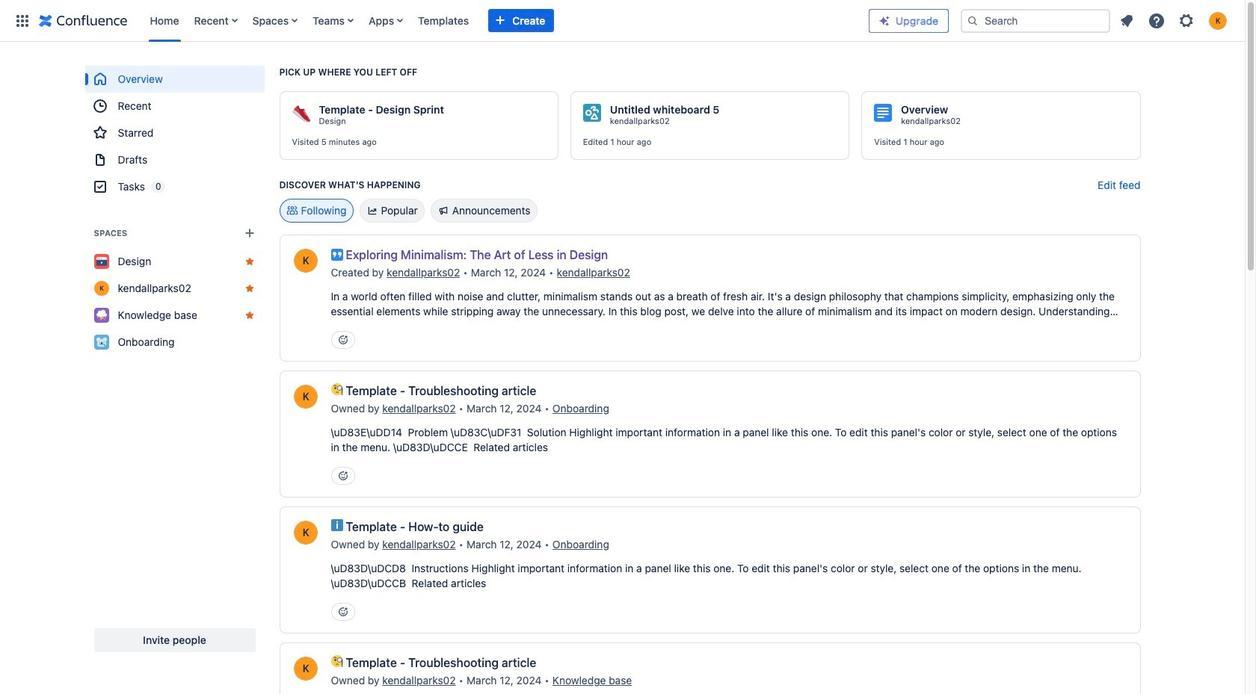 Task type: describe. For each thing, give the bounding box(es) containing it.
1 unstar this space image from the top
[[243, 256, 255, 268]]

2 add reaction image from the top
[[337, 470, 349, 482]]

more information about kendallparks02 image for 1st add reaction icon from the top of the page
[[292, 247, 319, 274]]

more information about kendallparks02 image for add reaction image
[[292, 520, 319, 547]]

2 unstar this space image from the top
[[243, 310, 255, 321]]

more information about kendallparks02 image for second add reaction icon
[[292, 384, 319, 410]]

appswitcher icon image
[[13, 12, 31, 30]]

list for premium image
[[1113, 7, 1236, 34]]

create a space image
[[240, 224, 258, 242]]

global element
[[9, 0, 869, 41]]

1 add reaction image from the top
[[337, 334, 349, 346]]

notification icon image
[[1118, 12, 1136, 30]]

add reaction image
[[337, 606, 349, 618]]

Search field
[[961, 9, 1110, 33]]

help icon image
[[1148, 12, 1166, 30]]

:athletic_shoe: image
[[292, 105, 310, 123]]



Task type: locate. For each thing, give the bounding box(es) containing it.
group
[[85, 66, 264, 200]]

add reaction image
[[337, 334, 349, 346], [337, 470, 349, 482]]

2 more information about kendallparks02 image from the top
[[292, 384, 319, 410]]

1 vertical spatial unstar this space image
[[243, 310, 255, 321]]

unstar this space image up unstar this space image
[[243, 256, 255, 268]]

3 more information about kendallparks02 image from the top
[[292, 520, 319, 547]]

:information_source: image
[[331, 520, 343, 532]]

settings icon image
[[1178, 12, 1196, 30]]

unstar this space image
[[243, 256, 255, 268], [243, 310, 255, 321]]

your profile and preferences image
[[1209, 12, 1227, 30]]

1 vertical spatial add reaction image
[[337, 470, 349, 482]]

:information_source: image
[[331, 520, 343, 532]]

1 more information about kendallparks02 image from the top
[[292, 247, 319, 274]]

:athletic_shoe: image
[[292, 105, 310, 123]]

0 vertical spatial add reaction image
[[337, 334, 349, 346]]

0 horizontal spatial list
[[142, 0, 869, 41]]

unstar this space image down unstar this space image
[[243, 310, 255, 321]]

4 more information about kendallparks02 image from the top
[[292, 656, 319, 683]]

1 horizontal spatial list
[[1113, 7, 1236, 34]]

more information about kendallparks02 image
[[292, 247, 319, 274], [292, 384, 319, 410], [292, 520, 319, 547], [292, 656, 319, 683]]

:face_with_monocle: image
[[331, 384, 343, 396], [331, 384, 343, 396], [331, 656, 343, 668], [331, 656, 343, 668]]

list for appswitcher icon
[[142, 0, 869, 41]]

list
[[142, 0, 869, 41], [1113, 7, 1236, 34]]

confluence image
[[39, 12, 127, 30], [39, 12, 127, 30]]

banner
[[0, 0, 1245, 42]]

None search field
[[961, 9, 1110, 33]]

0 vertical spatial unstar this space image
[[243, 256, 255, 268]]

unstar this space image
[[243, 283, 255, 295]]

search image
[[967, 15, 979, 27]]

premium image
[[879, 15, 890, 27]]



Task type: vqa. For each thing, say whether or not it's contained in the screenshot.
Confluence image
yes



